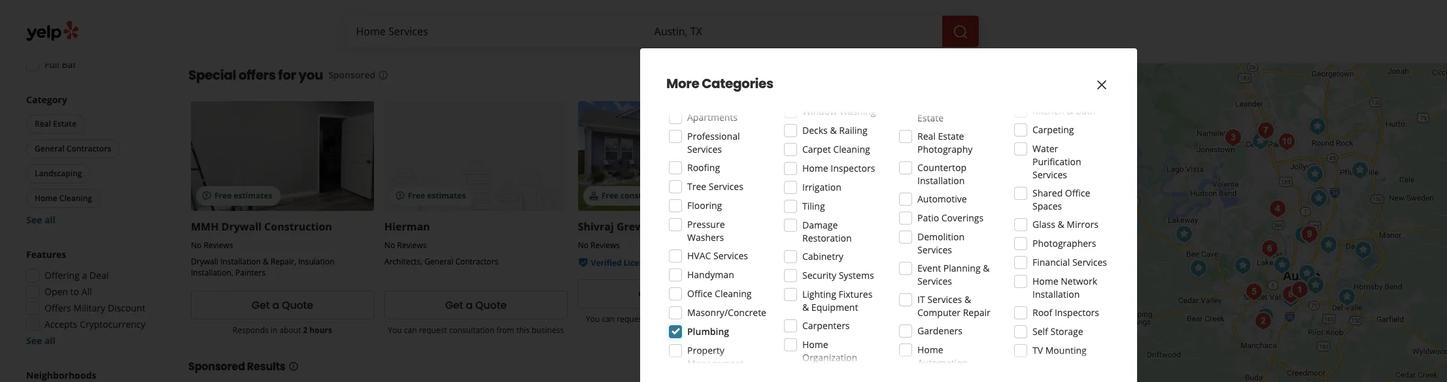 Task type: locate. For each thing, give the bounding box(es) containing it.
estate inside commercial real estate
[[918, 112, 944, 124]]

see all button down accepts
[[26, 335, 56, 347]]

reviews down mmh
[[204, 240, 233, 251]]

shivraj grewal - compass no reviews
[[578, 220, 709, 251]]

2 horizontal spatial free
[[601, 191, 619, 202]]

0 vertical spatial installation
[[918, 175, 965, 187]]

services down demolition
[[918, 244, 952, 256]]

mirrors
[[1067, 218, 1099, 231]]

& inside lighting fixtures & equipment
[[803, 302, 809, 314]]

request inside you can request virtual consultation from this business
[[617, 314, 645, 325]]

kitchen & bath
[[1033, 105, 1096, 117]]

reviews inside the mmh drywall construction no reviews drywall installation & repair, insulation installation, painters
[[204, 240, 233, 251]]

2 all from the top
[[44, 335, 56, 347]]

0 horizontal spatial for
[[70, 26, 83, 38]]

for left you
[[278, 66, 296, 85]]

lighting
[[803, 288, 836, 301]]

get up responds
[[252, 298, 270, 313]]

0 horizontal spatial reviews
[[204, 240, 233, 251]]

special offers for you
[[188, 66, 323, 85]]

0 vertical spatial sponsored
[[328, 69, 376, 81]]

0 vertical spatial see
[[26, 214, 42, 226]]

2 horizontal spatial cleaning
[[833, 143, 870, 156]]

inspectors up "storage"
[[1055, 307, 1099, 319]]

discount
[[108, 302, 145, 315]]

dogs allowed
[[44, 42, 102, 54]]

reviews up the architects, at the bottom of page
[[397, 240, 427, 251]]

home up the organization
[[803, 339, 828, 351]]

2 horizontal spatial installation
[[1033, 288, 1080, 301]]

get a quote up virtual
[[639, 287, 700, 302]]

2 see all from the top
[[26, 335, 56, 347]]

caseyfix image
[[1265, 196, 1291, 222]]

general down real estate 'button' on the left
[[35, 143, 65, 154]]

0 horizontal spatial contractors
[[67, 143, 111, 154]]

cleaning up masonry/concrete
[[715, 288, 752, 300]]

free estimates link for mmh drywall construction
[[191, 102, 374, 212]]

1 horizontal spatial cleaning
[[715, 288, 752, 300]]

0 horizontal spatial request
[[419, 325, 447, 336]]

estate down the commercial
[[918, 112, 944, 124]]

free consultations
[[601, 191, 674, 202]]

16 info v2 image
[[378, 70, 389, 81]]

1 horizontal spatial this
[[740, 314, 753, 325]]

1 reviews from the left
[[204, 240, 233, 251]]

home down landscaping button
[[35, 193, 57, 204]]

1 vertical spatial see all button
[[26, 335, 56, 347]]

2 free estimates link from the left
[[384, 102, 567, 212]]

shivraj grewal - compass link
[[578, 220, 709, 234]]

equipment
[[812, 302, 858, 314]]

0 horizontal spatial general
[[35, 143, 65, 154]]

category
[[26, 94, 67, 106]]

real estate photography
[[918, 130, 973, 156]]

1 vertical spatial contractors
[[455, 257, 499, 268]]

home inside home network installation
[[1033, 275, 1059, 288]]

1 vertical spatial all
[[44, 335, 56, 347]]

landscaping button
[[26, 164, 91, 184]]

0 vertical spatial see all
[[26, 214, 56, 226]]

1 horizontal spatial reviews
[[397, 240, 427, 251]]

reviews up verified
[[591, 240, 620, 251]]

1 horizontal spatial consultation
[[672, 314, 718, 325]]

services up handyman
[[714, 250, 748, 262]]

see up the neighborhoods
[[26, 335, 42, 347]]

see all button for features
[[26, 335, 56, 347]]

1 estimates from the left
[[234, 191, 272, 202]]

1 horizontal spatial for
[[278, 66, 296, 85]]

0 horizontal spatial free estimates link
[[191, 102, 374, 212]]

see down home cleaning button
[[26, 214, 42, 226]]

& left repair,
[[263, 257, 269, 268]]

real for real estate agents
[[661, 258, 677, 269]]

free right 16 free consultations v2 icon
[[601, 191, 619, 202]]

1 horizontal spatial you
[[586, 314, 600, 325]]

2 vertical spatial installation
[[1033, 288, 1080, 301]]

milestone remodels image
[[1290, 222, 1316, 249]]

1 see all button from the top
[[26, 214, 56, 226]]

previous image
[[722, 68, 737, 83]]

see all
[[26, 214, 56, 226], [26, 335, 56, 347]]

offers military discount
[[44, 302, 145, 315]]

hierman link
[[384, 220, 430, 234]]

general
[[35, 143, 65, 154], [425, 257, 453, 268]]

a for mmh drywall construction
[[272, 298, 279, 313]]

1 horizontal spatial business
[[653, 325, 685, 336]]

inspectors for roof inspectors
[[1055, 307, 1099, 319]]

estimates up mmh drywall construction link
[[234, 191, 272, 202]]

0 horizontal spatial you
[[388, 325, 402, 336]]

real down the category
[[35, 118, 51, 129]]

financial
[[1033, 256, 1070, 269]]

2 free estimates from the left
[[408, 191, 466, 202]]

tmr construction image
[[1316, 232, 1342, 258]]

0 horizontal spatial consultation
[[449, 325, 494, 336]]

get up virtual
[[639, 287, 657, 302]]

0 vertical spatial drywall
[[221, 220, 262, 234]]

more
[[666, 75, 699, 93]]

shared
[[1033, 187, 1063, 199]]

sponsored left results
[[188, 360, 245, 375]]

group containing features
[[22, 249, 162, 348]]

installation
[[918, 175, 965, 187], [220, 257, 261, 268], [1033, 288, 1080, 301]]

see all for features
[[26, 335, 56, 347]]

verified
[[591, 258, 622, 269]]

0 horizontal spatial quote
[[282, 298, 313, 313]]

free estimates right 16 free estimates v2 image
[[408, 191, 466, 202]]

group containing category
[[24, 94, 162, 227]]

0 vertical spatial inspectors
[[831, 162, 875, 175]]

1 horizontal spatial quote
[[475, 298, 507, 313]]

general right the architects, at the bottom of page
[[425, 257, 453, 268]]

general contractors
[[35, 143, 111, 154]]

0 horizontal spatial free
[[215, 191, 232, 202]]

1 horizontal spatial office
[[1065, 187, 1090, 199]]

accepts
[[44, 319, 77, 331]]

guevara painting & cleaning services image
[[1306, 186, 1332, 212]]

0 horizontal spatial free estimates
[[215, 191, 272, 202]]

cleaning down landscaping button
[[59, 193, 92, 204]]

kinsey interiors & remodel image
[[1248, 128, 1274, 154]]

estate inside 'button'
[[53, 118, 76, 129]]

all down accepts
[[44, 335, 56, 347]]

get a quote button up you can request consultation from this business
[[384, 291, 567, 320]]

installation down mmh drywall construction link
[[220, 257, 261, 268]]

modern luxury developments image
[[1171, 222, 1197, 248]]

mmh
[[191, 220, 219, 234]]

2 vertical spatial cleaning
[[715, 288, 752, 300]]

0 vertical spatial general
[[35, 143, 65, 154]]

photography
[[918, 143, 973, 156]]

self
[[1033, 326, 1048, 338]]

no inside hierman no reviews architects, general contractors
[[384, 240, 395, 251]]

services for professional services
[[687, 143, 722, 156]]

you for grewal
[[586, 314, 600, 325]]

1 see from the top
[[26, 214, 42, 226]]

services inside event planning & services
[[918, 275, 952, 288]]

1 no from the left
[[191, 240, 202, 251]]

fit build construction image
[[1306, 186, 1332, 212]]

free for hierman
[[408, 191, 425, 202]]

deal
[[89, 269, 109, 282]]

0 vertical spatial contractors
[[67, 143, 111, 154]]

allowed
[[68, 42, 102, 54]]

this
[[740, 314, 753, 325], [516, 325, 530, 336]]

home for home automation
[[918, 344, 944, 356]]

landscaping
[[35, 168, 82, 179]]

real inside real estate 'button'
[[35, 118, 51, 129]]

consultations
[[621, 191, 674, 202]]

financial services
[[1033, 256, 1107, 269]]

3 free from the left
[[601, 191, 619, 202]]

estimates right 16 free estimates v2 image
[[427, 191, 466, 202]]

see all down home cleaning button
[[26, 214, 56, 226]]

real inside commercial real estate
[[971, 99, 990, 111]]

can for grewal
[[602, 314, 615, 325]]

no up "16 verified v2" icon
[[578, 240, 589, 251]]

2 see from the top
[[26, 335, 42, 347]]

office inside shared office spaces
[[1065, 187, 1090, 199]]

get for reviews
[[445, 298, 463, 313]]

1 horizontal spatial request
[[617, 314, 645, 325]]

2 horizontal spatial get a quote
[[639, 287, 700, 302]]

0 horizontal spatial installation
[[220, 257, 261, 268]]

see all button down home cleaning button
[[26, 214, 56, 226]]

services up computer
[[928, 294, 962, 306]]

shivraj grewal - compass image
[[1269, 252, 1295, 279]]

inspectors
[[831, 162, 875, 175], [1055, 307, 1099, 319]]

quote up about at the left bottom of page
[[282, 298, 313, 313]]

1 horizontal spatial can
[[602, 314, 615, 325]]

verified license
[[591, 258, 653, 269]]

services down event
[[918, 275, 952, 288]]

estimates for hierman
[[427, 191, 466, 202]]

services inside 'professional services'
[[687, 143, 722, 156]]

services up 'flooring' at the bottom
[[709, 181, 744, 193]]

west austin handyman image
[[1257, 236, 1283, 262]]

carpenters
[[803, 320, 850, 332]]

for up 'dogs allowed'
[[70, 26, 83, 38]]

tv mounting
[[1033, 345, 1087, 357]]

full
[[44, 58, 59, 71]]

0 horizontal spatial inspectors
[[831, 162, 875, 175]]

1 horizontal spatial installation
[[918, 175, 965, 187]]

railing
[[839, 124, 868, 137]]

services inside it services & computer repair
[[928, 294, 962, 306]]

1 free estimates link from the left
[[191, 102, 374, 212]]

16 verified v2 image
[[578, 258, 588, 268]]

0 horizontal spatial office
[[687, 288, 713, 300]]

austin professional painting image
[[1297, 222, 1323, 248]]

general contractors button
[[26, 139, 120, 159]]

2 see all button from the top
[[26, 335, 56, 347]]

inspectors down carpet cleaning on the right of the page
[[831, 162, 875, 175]]

real right the commercial
[[971, 99, 990, 111]]

16 free estimates v2 image
[[395, 191, 405, 202]]

0 horizontal spatial no
[[191, 240, 202, 251]]

more categories dialog
[[0, 0, 1447, 383]]

mi casita handyman image
[[1287, 277, 1313, 303]]

0 vertical spatial all
[[44, 214, 56, 226]]

installation down countertop on the right
[[918, 175, 965, 187]]

0 horizontal spatial can
[[404, 325, 417, 336]]

you inside you can request virtual consultation from this business
[[586, 314, 600, 325]]

good
[[44, 26, 68, 38]]

group
[[24, 94, 162, 227], [22, 249, 162, 348]]

it services & computer repair
[[918, 294, 991, 319]]

& right the 'planning'
[[983, 262, 990, 275]]

0 horizontal spatial sponsored
[[188, 360, 245, 375]]

& down the lighting
[[803, 302, 809, 314]]

1 vertical spatial drywall
[[191, 257, 218, 268]]

you can request virtual consultation from this business
[[586, 314, 753, 336]]

quote for reviews
[[475, 298, 507, 313]]

2 horizontal spatial no
[[578, 240, 589, 251]]

2 business from the left
[[653, 325, 685, 336]]

drywall right mmh
[[221, 220, 262, 234]]

cryptocurrency
[[80, 319, 145, 331]]

get a quote button up responds in about 2 hours
[[191, 291, 374, 320]]

1 vertical spatial sponsored
[[188, 360, 245, 375]]

a left the deal
[[82, 269, 87, 282]]

get a quote up responds in about 2 hours
[[252, 298, 313, 313]]

get up you can request consultation from this business
[[445, 298, 463, 313]]

event planning & services
[[918, 262, 990, 288]]

search image
[[953, 24, 968, 40]]

cleaning inside button
[[59, 193, 92, 204]]

all
[[44, 214, 56, 226], [44, 335, 56, 347]]

0 horizontal spatial get
[[252, 298, 270, 313]]

0 horizontal spatial business
[[532, 325, 564, 336]]

cleaning down railing
[[833, 143, 870, 156]]

quote for -
[[669, 287, 700, 302]]

hvac services
[[687, 250, 748, 262]]

1 horizontal spatial inspectors
[[1055, 307, 1099, 319]]

professional services
[[687, 130, 740, 156]]

None search field
[[346, 16, 981, 47]]

1 horizontal spatial from
[[720, 314, 738, 325]]

1 horizontal spatial no
[[384, 240, 395, 251]]

1 horizontal spatial get a quote button
[[384, 291, 567, 320]]

services
[[687, 143, 722, 156], [1033, 169, 1067, 181], [709, 181, 744, 193], [918, 244, 952, 256], [714, 250, 748, 262], [1073, 256, 1107, 269], [918, 275, 952, 288], [928, 294, 962, 306]]

services up network
[[1073, 256, 1107, 269]]

home down the financial at bottom
[[1033, 275, 1059, 288]]

2 horizontal spatial get
[[639, 287, 657, 302]]

a up in
[[272, 298, 279, 313]]

home inside home organization
[[803, 339, 828, 351]]

office right shared
[[1065, 187, 1090, 199]]

demolition services
[[918, 231, 965, 256]]

reviews
[[204, 240, 233, 251], [397, 240, 427, 251], [591, 240, 620, 251]]

1 free estimates from the left
[[215, 191, 272, 202]]

services down "professional"
[[687, 143, 722, 156]]

cleaning for home cleaning
[[59, 193, 92, 204]]

1 horizontal spatial estimates
[[427, 191, 466, 202]]

plumbing
[[687, 326, 729, 338]]

responds in about 2 hours
[[233, 325, 332, 336]]

get a quote for construction
[[252, 298, 313, 313]]

estate inside "real estate photography"
[[938, 130, 964, 143]]

see all down accepts
[[26, 335, 56, 347]]

tv
[[1033, 345, 1043, 357]]

sponsored
[[328, 69, 376, 81], [188, 360, 245, 375]]

3 no from the left
[[578, 240, 589, 251]]

0 horizontal spatial get a quote button
[[191, 291, 374, 320]]

0 vertical spatial see all button
[[26, 214, 56, 226]]

1 free from the left
[[215, 191, 232, 202]]

no inside the mmh drywall construction no reviews drywall installation & repair, insulation installation, painters
[[191, 240, 202, 251]]

get a quote button up virtual
[[578, 280, 761, 309]]

reviews inside shivraj grewal - compass no reviews
[[591, 240, 620, 251]]

1 see all from the top
[[26, 214, 56, 226]]

1 horizontal spatial free estimates
[[408, 191, 466, 202]]

decks
[[803, 124, 828, 137]]

water purification services
[[1033, 143, 1081, 181]]

estimates for mmh
[[234, 191, 272, 202]]

you for no
[[388, 325, 402, 336]]

tree services
[[687, 181, 744, 193]]

to
[[70, 286, 79, 298]]

1 horizontal spatial drywall
[[221, 220, 262, 234]]

free for mmh
[[215, 191, 232, 202]]

1 vertical spatial see
[[26, 335, 42, 347]]

home
[[803, 162, 828, 175], [35, 193, 57, 204], [1033, 275, 1059, 288], [803, 339, 828, 351], [918, 344, 944, 356]]

no down mmh
[[191, 240, 202, 251]]

2 horizontal spatial reviews
[[591, 240, 620, 251]]

estate up photography
[[938, 130, 964, 143]]

see
[[26, 214, 42, 226], [26, 335, 42, 347]]

estate for real estate
[[53, 118, 76, 129]]

1 vertical spatial cleaning
[[59, 193, 92, 204]]

see all button for category
[[26, 214, 56, 226]]

cleaning for carpet cleaning
[[833, 143, 870, 156]]

consultation
[[672, 314, 718, 325], [449, 325, 494, 336]]

16 info v2 image
[[288, 362, 299, 372]]

0 horizontal spatial estimates
[[234, 191, 272, 202]]

1 horizontal spatial get a quote
[[445, 298, 507, 313]]

real up photography
[[918, 130, 936, 143]]

services for financial services
[[1073, 256, 1107, 269]]

real right license
[[661, 258, 677, 269]]

drywall down mmh
[[191, 257, 218, 268]]

services inside demolition services
[[918, 244, 952, 256]]

mr. handyman of nw austin image
[[1220, 125, 1246, 151]]

a
[[82, 269, 87, 282], [659, 287, 666, 302], [272, 298, 279, 313], [466, 298, 473, 313]]

2 horizontal spatial quote
[[669, 287, 700, 302]]

1 horizontal spatial free
[[408, 191, 425, 202]]

all for category
[[44, 214, 56, 226]]

quote down real estate agents
[[669, 287, 700, 302]]

office down handyman
[[687, 288, 713, 300]]

free estimates link for hierman
[[384, 102, 567, 212]]

free estimates for hierman
[[408, 191, 466, 202]]

honey do services image
[[1253, 118, 1279, 144]]

1 vertical spatial group
[[22, 249, 162, 348]]

home cleaning
[[35, 193, 92, 204]]

you
[[586, 314, 600, 325], [388, 325, 402, 336]]

0 vertical spatial cleaning
[[833, 143, 870, 156]]

3 reviews from the left
[[591, 240, 620, 251]]

1 horizontal spatial get
[[445, 298, 463, 313]]

0 horizontal spatial get a quote
[[252, 298, 313, 313]]

neighborhoods
[[26, 370, 96, 382]]

free right 16 free estimates v2 image
[[408, 191, 425, 202]]

2 estimates from the left
[[427, 191, 466, 202]]

can inside you can request virtual consultation from this business
[[602, 314, 615, 325]]

free estimates up mmh drywall construction link
[[215, 191, 272, 202]]

grewal
[[617, 220, 654, 234]]

1 all from the top
[[44, 214, 56, 226]]

1 horizontal spatial sponsored
[[328, 69, 376, 81]]

estate left agents
[[679, 258, 701, 269]]

services for tree services
[[709, 181, 744, 193]]

estate for real estate agents
[[679, 258, 701, 269]]

roof inspectors
[[1033, 307, 1099, 319]]

1 horizontal spatial free estimates link
[[384, 102, 567, 212]]

1 vertical spatial see all
[[26, 335, 56, 347]]

sponsored for sponsored results
[[188, 360, 245, 375]]

a up you can request consultation from this business
[[466, 298, 473, 313]]

all for features
[[44, 335, 56, 347]]

0 vertical spatial group
[[24, 94, 162, 227]]

hours
[[310, 325, 332, 336]]

see for features
[[26, 335, 42, 347]]

1 horizontal spatial general
[[425, 257, 453, 268]]

1 vertical spatial inspectors
[[1055, 307, 1099, 319]]

0 horizontal spatial cleaning
[[59, 193, 92, 204]]

1 vertical spatial office
[[687, 288, 713, 300]]

real inside "real estate photography"
[[918, 130, 936, 143]]

get a quote up you can request consultation from this business
[[445, 298, 507, 313]]

home down carpet
[[803, 162, 828, 175]]

2 horizontal spatial get a quote button
[[578, 280, 761, 309]]

2 free from the left
[[408, 191, 425, 202]]

free right 16 free estimates v2 icon
[[215, 191, 232, 202]]

verified license button
[[591, 257, 653, 269]]

sponsored left 16 info v2 icon
[[328, 69, 376, 81]]

contractors
[[67, 143, 111, 154], [455, 257, 499, 268]]

a up virtual
[[659, 287, 666, 302]]

all
[[81, 286, 92, 298]]

home inside the home automation
[[918, 344, 944, 356]]

estate up the general contractors
[[53, 118, 76, 129]]

security
[[803, 269, 837, 282]]

2 no from the left
[[384, 240, 395, 251]]

home up automation
[[918, 344, 944, 356]]

0 vertical spatial office
[[1065, 187, 1090, 199]]

services down purification
[[1033, 169, 1067, 181]]

installation up roof inspectors
[[1033, 288, 1080, 301]]

hierman image
[[1278, 286, 1304, 312]]

all down home cleaning button
[[44, 214, 56, 226]]

1 vertical spatial general
[[425, 257, 453, 268]]

request for compass
[[617, 314, 645, 325]]

& up repair on the bottom right of page
[[965, 294, 971, 306]]

quote up you can request consultation from this business
[[475, 298, 507, 313]]

2 reviews from the left
[[397, 240, 427, 251]]

responds
[[233, 325, 269, 336]]

home inside button
[[35, 193, 57, 204]]

no up the architects, at the bottom of page
[[384, 240, 395, 251]]

1 horizontal spatial contractors
[[455, 257, 499, 268]]

1 vertical spatial installation
[[220, 257, 261, 268]]



Task type: describe. For each thing, give the bounding box(es) containing it.
estate for real estate photography
[[938, 130, 964, 143]]

it
[[918, 294, 925, 306]]

professional
[[687, 130, 740, 143]]

installation inside the mmh drywall construction no reviews drywall installation & repair, insulation installation, painters
[[220, 257, 261, 268]]

get for construction
[[252, 298, 270, 313]]

in
[[271, 325, 277, 336]]

hierman
[[384, 220, 430, 234]]

next image
[[752, 68, 767, 83]]

restoration
[[803, 232, 852, 245]]

carpet cleaning
[[803, 143, 870, 156]]

wild creek custom renovations image
[[1185, 256, 1212, 282]]

carpet
[[803, 143, 831, 156]]

inspectors for home inspectors
[[831, 162, 875, 175]]

free price estimates from local handymen image
[[622, 0, 688, 32]]

real for real estate
[[35, 118, 51, 129]]

services inside water purification services
[[1033, 169, 1067, 181]]

0 horizontal spatial drywall
[[191, 257, 218, 268]]

you can request consultation from this business
[[388, 325, 564, 336]]

1 business from the left
[[532, 325, 564, 336]]

a for shivraj grewal - compass
[[659, 287, 666, 302]]

water
[[1033, 143, 1058, 155]]

property
[[687, 345, 725, 357]]

b&m remodeling image
[[1304, 114, 1331, 140]]

contractors inside hierman no reviews architects, general contractors
[[455, 257, 499, 268]]

a for hierman
[[466, 298, 473, 313]]

services for it services & computer repair
[[928, 294, 962, 306]]

hgl construction image
[[1230, 253, 1256, 279]]

commercial real estate
[[918, 99, 990, 124]]

general inside button
[[35, 143, 65, 154]]

you
[[299, 66, 323, 85]]

home for home network installation
[[1033, 275, 1059, 288]]

countertop
[[918, 162, 967, 174]]

installation inside the countertop installation
[[918, 175, 965, 187]]

bat city paint & remodel image
[[1350, 237, 1376, 264]]

quote for construction
[[282, 298, 313, 313]]

decks & railing
[[803, 124, 868, 137]]

agents
[[703, 258, 728, 269]]

computer
[[918, 307, 961, 319]]

services for demolition services
[[918, 244, 952, 256]]

1 vertical spatial for
[[278, 66, 296, 85]]

automotive
[[918, 193, 967, 205]]

get a quote button for -
[[578, 280, 761, 309]]

shivraj
[[578, 220, 614, 234]]

this inside you can request virtual consultation from this business
[[740, 314, 753, 325]]

16 free estimates v2 image
[[201, 191, 212, 202]]

home for home organization
[[803, 339, 828, 351]]

get a quote for reviews
[[445, 298, 507, 313]]

see for category
[[26, 214, 42, 226]]

architects,
[[384, 257, 423, 268]]

teamwork home designs image
[[1294, 261, 1320, 287]]

consultation inside you can request virtual consultation from this business
[[672, 314, 718, 325]]

handyman
[[687, 269, 734, 281]]

get a quote button for reviews
[[384, 291, 567, 320]]

& inside it services & computer repair
[[965, 294, 971, 306]]

mmh drywall construction image
[[1334, 285, 1360, 311]]

self storage
[[1033, 326, 1083, 338]]

get a quote for -
[[639, 287, 700, 302]]

insulation
[[298, 257, 334, 268]]

home for home inspectors
[[803, 162, 828, 175]]

real for real estate photography
[[918, 130, 936, 143]]

planning
[[944, 262, 981, 275]]

purification
[[1033, 156, 1081, 168]]

a inside group
[[82, 269, 87, 282]]

mmh drywall construction link
[[191, 220, 332, 234]]

patio coverings
[[918, 212, 984, 224]]

countertop installation
[[918, 162, 967, 187]]

automation
[[918, 357, 968, 370]]

& left the bath
[[1067, 105, 1074, 117]]

masonry/concrete
[[687, 307, 767, 319]]

management
[[687, 358, 744, 370]]

get for -
[[639, 287, 657, 302]]

sponsored results
[[188, 360, 285, 375]]

& inside event planning & services
[[983, 262, 990, 275]]

brad b plumbing services image
[[1241, 279, 1267, 305]]

about
[[280, 325, 301, 336]]

seating
[[83, 9, 115, 22]]

property management
[[687, 345, 744, 370]]

& inside the mmh drywall construction no reviews drywall installation & repair, insulation installation, painters
[[263, 257, 269, 268]]

infinite paint & remodeling image
[[1347, 158, 1373, 184]]

more categories
[[666, 75, 774, 93]]

damage restoration
[[803, 219, 852, 245]]

-
[[656, 220, 660, 234]]

top color image
[[1303, 273, 1329, 299]]

16 free consultations v2 image
[[588, 191, 599, 202]]

from inside you can request virtual consultation from this business
[[720, 314, 738, 325]]

business inside you can request virtual consultation from this business
[[653, 325, 685, 336]]

reviews inside hierman no reviews architects, general contractors
[[397, 240, 427, 251]]

full bar
[[44, 58, 77, 71]]

pressure washers
[[687, 218, 725, 244]]

get a quote button for construction
[[191, 291, 374, 320]]

home organization
[[803, 339, 857, 364]]

free estimates for mmh
[[215, 191, 272, 202]]

request for architects,
[[419, 325, 447, 336]]

0 horizontal spatial from
[[497, 325, 514, 336]]

demolition
[[918, 231, 965, 243]]

installation inside home network installation
[[1033, 288, 1080, 301]]

0 vertical spatial for
[[70, 26, 83, 38]]

offers
[[239, 66, 276, 85]]

carpeting
[[1033, 124, 1074, 136]]

fixtures
[[839, 288, 873, 301]]

home inspectors
[[803, 162, 875, 175]]

real estate button
[[26, 114, 85, 134]]

contractors inside general contractors button
[[67, 143, 111, 154]]

bath
[[1076, 105, 1096, 117]]

close image
[[1094, 77, 1110, 93]]

gardeners
[[918, 325, 963, 337]]

glass & mirrors
[[1033, 218, 1099, 231]]

lighting fixtures & equipment
[[803, 288, 873, 314]]

& right decks
[[830, 124, 837, 137]]

hms handyman services image
[[1250, 309, 1276, 335]]

window
[[803, 105, 837, 118]]

features
[[26, 249, 66, 261]]

see all for category
[[26, 214, 56, 226]]

2
[[303, 325, 308, 336]]

kids
[[85, 26, 103, 38]]

0 horizontal spatial this
[[516, 325, 530, 336]]

no inside shivraj grewal - compass no reviews
[[578, 240, 589, 251]]

avery handyman project image
[[1274, 129, 1300, 155]]

office cleaning
[[687, 288, 752, 300]]

sponsored for sponsored
[[328, 69, 376, 81]]

accepts cryptocurrency
[[44, 319, 145, 331]]

real estate
[[35, 118, 76, 129]]

military
[[73, 302, 105, 315]]

free for shivraj
[[601, 191, 619, 202]]

can for no
[[404, 325, 417, 336]]

tree
[[687, 181, 706, 193]]

storage
[[1051, 326, 1083, 338]]

services for hvac services
[[714, 250, 748, 262]]

damage
[[803, 219, 838, 232]]

repair
[[963, 307, 991, 319]]

home network installation
[[1033, 275, 1098, 301]]

mmh drywall construction no reviews drywall installation & repair, insulation installation, painters
[[191, 220, 334, 279]]

map region
[[636, 9, 1447, 383]]

& right glass
[[1058, 218, 1065, 231]]

general inside hierman no reviews architects, general contractors
[[425, 257, 453, 268]]

pressure
[[687, 218, 725, 231]]

justin goeman - priority roofing image
[[1302, 162, 1328, 188]]

construction
[[264, 220, 332, 234]]

home for home cleaning
[[35, 193, 57, 204]]

cleaning for office cleaning
[[715, 288, 752, 300]]

hvac
[[687, 250, 711, 262]]

roof
[[1033, 307, 1053, 319]]

handyman anthony image
[[1278, 282, 1304, 308]]

mr. handyman of south austin/lakeway image
[[1252, 304, 1278, 330]]

home cleaning button
[[26, 189, 101, 209]]

special
[[188, 66, 236, 85]]

free consultations link
[[578, 102, 761, 212]]



Task type: vqa. For each thing, say whether or not it's contained in the screenshot.
"user actions" element
no



